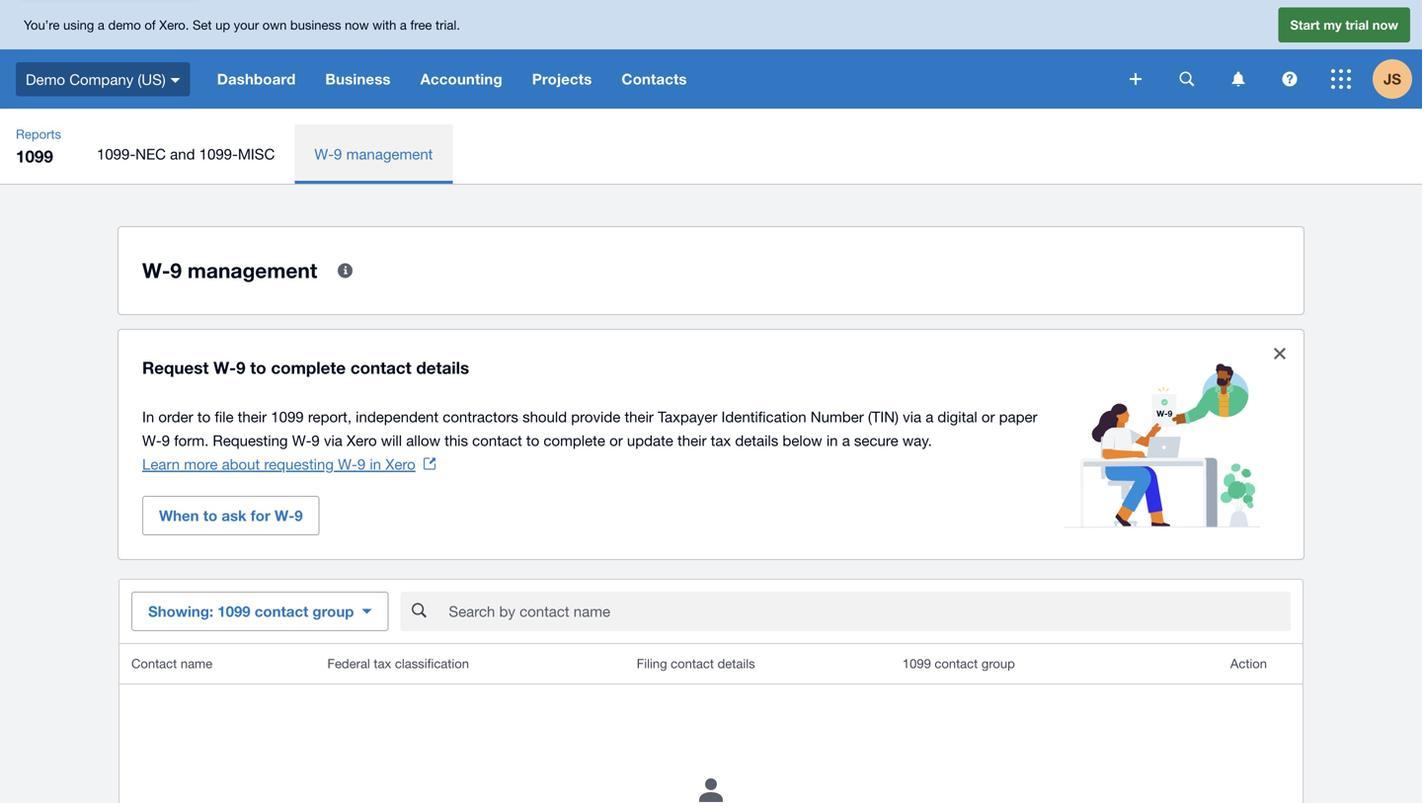 Task type: vqa. For each thing, say whether or not it's contained in the screenshot.
the 1099 contact group
yes



Task type: describe. For each thing, give the bounding box(es) containing it.
1099-nec and 1099-misc
[[97, 145, 275, 163]]

requesting
[[213, 432, 288, 449]]

to inside button
[[203, 507, 218, 525]]

independent
[[356, 408, 439, 425]]

in
[[142, 408, 154, 425]]

set
[[193, 17, 212, 32]]

9 inside menu item
[[334, 145, 342, 163]]

form.
[[174, 432, 209, 449]]

tax inside in order to file their 1099 report, independent contractors should provide their taxpayer identification number (tin) via a digital or paper w-9 form. requesting w-9 via xero will allow this contact to complete or update their tax details below in a secure way. learn more about requesting w-9 in xero
[[711, 432, 731, 449]]

contacts
[[622, 70, 687, 88]]

1099 inside in order to file their 1099 report, independent contractors should provide their taxpayer identification number (tin) via a digital or paper w-9 form. requesting w-9 via xero will allow this contact to complete or update their tax details below in a secure way. learn more about requesting w-9 in xero
[[271, 408, 304, 425]]

xero.
[[159, 17, 189, 32]]

contact
[[131, 656, 177, 671]]

taxpayer
[[658, 408, 718, 425]]

0 horizontal spatial management
[[188, 258, 317, 283]]

when
[[159, 507, 199, 525]]

identification
[[722, 408, 807, 425]]

file
[[215, 408, 234, 425]]

federal
[[328, 656, 370, 671]]

1 vertical spatial w-9 management
[[142, 258, 317, 283]]

demo
[[108, 17, 141, 32]]

9 down report,
[[312, 432, 320, 449]]

allow
[[406, 432, 441, 449]]

1 vertical spatial xero
[[386, 456, 416, 473]]

free
[[411, 17, 432, 32]]

demo
[[26, 70, 65, 88]]

a up way. on the bottom
[[926, 408, 934, 425]]

learn more about requesting w-9 in xero link
[[142, 456, 436, 473]]

a right using
[[98, 17, 105, 32]]

reports
[[16, 126, 61, 142]]

you're
[[24, 17, 60, 32]]

group inside popup button
[[313, 603, 354, 621]]

name
[[181, 656, 213, 671]]

when to ask for w-9
[[159, 507, 303, 525]]

menu containing 1099-nec and 1099-misc
[[77, 125, 1423, 184]]

for
[[251, 507, 271, 525]]

with
[[373, 17, 397, 32]]

business
[[325, 70, 391, 88]]

showing: 1099 contact group button
[[131, 592, 389, 631]]

1 now from the left
[[345, 17, 369, 32]]

request w-9 to complete contact details
[[142, 358, 469, 377]]

(tin)
[[868, 408, 899, 425]]

a left free at the top of the page
[[400, 17, 407, 32]]

w-9 management link
[[295, 125, 453, 184]]

accounting
[[421, 70, 503, 88]]

about
[[222, 456, 260, 473]]

order
[[158, 408, 193, 425]]

projects
[[532, 70, 592, 88]]

report,
[[308, 408, 352, 425]]

when to ask for w-9 button
[[142, 496, 320, 536]]

learn
[[142, 456, 180, 473]]

9 up learn
[[162, 432, 170, 449]]

0 vertical spatial details
[[416, 358, 469, 377]]

ask
[[222, 507, 247, 525]]

w-9 management inside menu item
[[315, 145, 433, 163]]

svg image inside demo company (us) popup button
[[171, 78, 181, 83]]

2 now from the left
[[1373, 17, 1399, 32]]

will
[[381, 432, 402, 449]]

your
[[234, 17, 259, 32]]

my
[[1324, 17, 1343, 32]]

0 vertical spatial xero
[[347, 432, 377, 449]]

trial.
[[436, 17, 460, 32]]

in order to file their 1099 report, independent contractors should provide their taxpayer identification number (tin) via a digital or paper w-9 form. requesting w-9 via xero will allow this contact to complete or update their tax details below in a secure way. learn more about requesting w-9 in xero
[[142, 408, 1038, 473]]

w-9 management menu item
[[295, 125, 453, 184]]

1 1099- from the left
[[97, 145, 136, 163]]

way.
[[903, 432, 933, 449]]

management inside w-9 management link
[[346, 145, 433, 163]]

requesting
[[264, 456, 334, 473]]

1099-nec and 1099-misc link
[[77, 125, 295, 184]]

of
[[145, 17, 156, 32]]

0 horizontal spatial via
[[324, 432, 343, 449]]

secure
[[855, 432, 899, 449]]

w- inside button
[[275, 507, 295, 525]]

to up "requesting" at the bottom left
[[250, 358, 266, 377]]

start my trial now
[[1291, 17, 1399, 32]]

contact name
[[131, 656, 213, 671]]

below
[[783, 432, 823, 449]]

showing:
[[148, 603, 214, 621]]

provide
[[571, 408, 621, 425]]



Task type: locate. For each thing, give the bounding box(es) containing it.
should
[[523, 408, 567, 425]]

1099 left report,
[[271, 408, 304, 425]]

1 horizontal spatial xero
[[386, 456, 416, 473]]

trial
[[1346, 17, 1370, 32]]

group
[[313, 603, 354, 621], [982, 656, 1016, 671]]

up
[[215, 17, 230, 32]]

9 right for
[[295, 507, 303, 525]]

0 horizontal spatial svg image
[[171, 78, 181, 83]]

accounting button
[[406, 49, 518, 109]]

(us)
[[138, 70, 166, 88]]

tax inside the list of 1099 contacts element
[[374, 656, 392, 671]]

1 horizontal spatial complete
[[544, 432, 606, 449]]

1099- left and
[[97, 145, 136, 163]]

banner
[[0, 0, 1423, 109]]

dashboard
[[217, 70, 296, 88]]

tax down taxpayer
[[711, 432, 731, 449]]

1099-
[[97, 145, 136, 163], [199, 145, 238, 163]]

1 horizontal spatial svg image
[[1283, 72, 1298, 86]]

1099 down the search by contact name field
[[903, 656, 932, 671]]

xero left will
[[347, 432, 377, 449]]

classification
[[395, 656, 469, 671]]

own
[[263, 17, 287, 32]]

1 horizontal spatial their
[[625, 408, 654, 425]]

0 vertical spatial w-9 management
[[315, 145, 433, 163]]

management down business dropdown button
[[346, 145, 433, 163]]

0 horizontal spatial their
[[238, 408, 267, 425]]

details right filing
[[718, 656, 756, 671]]

1099 down the reports link
[[16, 146, 53, 166]]

w- inside menu item
[[315, 145, 334, 163]]

list of 1099 contacts element
[[120, 644, 1303, 803]]

management left w-9 management information image
[[188, 258, 317, 283]]

demo company (us)
[[26, 70, 166, 88]]

via down report,
[[324, 432, 343, 449]]

reports 1099
[[16, 126, 61, 166]]

nec
[[136, 145, 166, 163]]

Search by contact name field
[[447, 593, 1291, 630]]

9 inside button
[[295, 507, 303, 525]]

their
[[238, 408, 267, 425], [625, 408, 654, 425], [678, 432, 707, 449]]

0 horizontal spatial tax
[[374, 656, 392, 671]]

details inside in order to file their 1099 report, independent contractors should provide their taxpayer identification number (tin) via a digital or paper w-9 form. requesting w-9 via xero will allow this contact to complete or update their tax details below in a secure way. learn more about requesting w-9 in xero
[[736, 432, 779, 449]]

federal tax classification
[[328, 656, 469, 671]]

0 vertical spatial complete
[[271, 358, 346, 377]]

filing
[[637, 656, 668, 671]]

projects button
[[518, 49, 607, 109]]

contacts button
[[607, 49, 702, 109]]

you're using a demo of xero. set up your own business now with a free trial.
[[24, 17, 460, 32]]

1099 right the showing:
[[218, 603, 251, 621]]

1 vertical spatial group
[[982, 656, 1016, 671]]

complete up report,
[[271, 358, 346, 377]]

0 horizontal spatial xero
[[347, 432, 377, 449]]

0 vertical spatial management
[[346, 145, 433, 163]]

their up "requesting" at the bottom left
[[238, 408, 267, 425]]

banner containing dashboard
[[0, 0, 1423, 109]]

now
[[345, 17, 369, 32], [1373, 17, 1399, 32]]

business button
[[311, 49, 406, 109]]

contact inside popup button
[[255, 603, 309, 621]]

company
[[69, 70, 134, 88]]

to left ask
[[203, 507, 218, 525]]

0 vertical spatial or
[[982, 408, 996, 425]]

dashboard link
[[202, 49, 311, 109]]

1 vertical spatial management
[[188, 258, 317, 283]]

complete down provide
[[544, 432, 606, 449]]

w-9 management
[[315, 145, 433, 163], [142, 258, 317, 283]]

management
[[346, 145, 433, 163], [188, 258, 317, 283]]

0 vertical spatial tax
[[711, 432, 731, 449]]

1 horizontal spatial or
[[982, 408, 996, 425]]

to down the should
[[527, 432, 540, 449]]

0 horizontal spatial group
[[313, 603, 354, 621]]

close button
[[1261, 334, 1300, 374]]

reports link
[[8, 125, 69, 144]]

1 horizontal spatial 1099-
[[199, 145, 238, 163]]

tax
[[711, 432, 731, 449], [374, 656, 392, 671]]

menu
[[77, 125, 1423, 184]]

in down number
[[827, 432, 838, 449]]

or left paper
[[982, 408, 996, 425]]

0 horizontal spatial or
[[610, 432, 623, 449]]

and
[[170, 145, 195, 163]]

to left file
[[197, 408, 211, 425]]

0 vertical spatial via
[[903, 408, 922, 425]]

xero down will
[[386, 456, 416, 473]]

1 vertical spatial in
[[370, 456, 381, 473]]

1099- right and
[[199, 145, 238, 163]]

contractors
[[443, 408, 519, 425]]

this
[[445, 432, 468, 449]]

in down will
[[370, 456, 381, 473]]

2 vertical spatial details
[[718, 656, 756, 671]]

via up way. on the bottom
[[903, 408, 922, 425]]

w-9 management information image
[[325, 251, 365, 291]]

tax right federal
[[374, 656, 392, 671]]

9
[[334, 145, 342, 163], [170, 258, 182, 283], [236, 358, 246, 377], [162, 432, 170, 449], [312, 432, 320, 449], [358, 456, 366, 473], [295, 507, 303, 525]]

0 horizontal spatial now
[[345, 17, 369, 32]]

close image
[[1275, 348, 1287, 360]]

w-
[[315, 145, 334, 163], [142, 258, 170, 283], [214, 358, 236, 377], [142, 432, 162, 449], [292, 432, 312, 449], [338, 456, 358, 473], [275, 507, 295, 525]]

9 down 'independent'
[[358, 456, 366, 473]]

1099 contact group
[[903, 656, 1016, 671]]

1 horizontal spatial group
[[982, 656, 1016, 671]]

svg image
[[1283, 72, 1298, 86], [171, 78, 181, 83]]

1099 inside showing: 1099 contact group popup button
[[218, 603, 251, 621]]

svg image right (us)
[[171, 78, 181, 83]]

1 horizontal spatial in
[[827, 432, 838, 449]]

2 1099- from the left
[[199, 145, 238, 163]]

1099 inside reports 1099
[[16, 146, 53, 166]]

number
[[811, 408, 864, 425]]

1 horizontal spatial via
[[903, 408, 922, 425]]

1 vertical spatial tax
[[374, 656, 392, 671]]

js button
[[1373, 49, 1423, 109]]

a
[[98, 17, 105, 32], [400, 17, 407, 32], [926, 408, 934, 425], [843, 432, 851, 449]]

using
[[63, 17, 94, 32]]

1 vertical spatial complete
[[544, 432, 606, 449]]

group inside the list of 1099 contacts element
[[982, 656, 1016, 671]]

or
[[982, 408, 996, 425], [610, 432, 623, 449]]

svg image down start on the top of page
[[1283, 72, 1298, 86]]

1 horizontal spatial tax
[[711, 432, 731, 449]]

0 vertical spatial in
[[827, 432, 838, 449]]

js
[[1384, 70, 1402, 88]]

0 horizontal spatial 1099-
[[97, 145, 136, 163]]

details down identification
[[736, 432, 779, 449]]

via
[[903, 408, 922, 425], [324, 432, 343, 449]]

contact inside in order to file their 1099 report, independent contractors should provide their taxpayer identification number (tin) via a digital or paper w-9 form. requesting w-9 via xero will allow this contact to complete or update their tax details below in a secure way. learn more about requesting w-9 in xero
[[472, 432, 522, 449]]

paper
[[1000, 408, 1038, 425]]

0 horizontal spatial complete
[[271, 358, 346, 377]]

contact
[[351, 358, 412, 377], [472, 432, 522, 449], [255, 603, 309, 621], [671, 656, 714, 671], [935, 656, 978, 671]]

1 vertical spatial details
[[736, 432, 779, 449]]

a down number
[[843, 432, 851, 449]]

complete
[[271, 358, 346, 377], [544, 432, 606, 449]]

0 vertical spatial group
[[313, 603, 354, 621]]

details inside the list of 1099 contacts element
[[718, 656, 756, 671]]

0 horizontal spatial in
[[370, 456, 381, 473]]

9 down business
[[334, 145, 342, 163]]

1 vertical spatial or
[[610, 432, 623, 449]]

2 horizontal spatial their
[[678, 432, 707, 449]]

their down taxpayer
[[678, 432, 707, 449]]

1 horizontal spatial now
[[1373, 17, 1399, 32]]

action
[[1231, 656, 1268, 671]]

1099
[[16, 146, 53, 166], [271, 408, 304, 425], [218, 603, 251, 621], [903, 656, 932, 671]]

misc
[[238, 145, 275, 163]]

their up update
[[625, 408, 654, 425]]

update
[[627, 432, 674, 449]]

showing: 1099 contact group
[[148, 603, 354, 621]]

filing contact details
[[637, 656, 756, 671]]

9 right request
[[236, 358, 246, 377]]

request
[[142, 358, 209, 377]]

digital
[[938, 408, 978, 425]]

now left with
[[345, 17, 369, 32]]

1 horizontal spatial management
[[346, 145, 433, 163]]

details up the contractors at the left
[[416, 358, 469, 377]]

business
[[290, 17, 341, 32]]

more
[[184, 456, 218, 473]]

start
[[1291, 17, 1321, 32]]

demo company (us) button
[[0, 49, 202, 109]]

svg image
[[1332, 69, 1352, 89], [1180, 72, 1195, 86], [1233, 72, 1246, 86], [1130, 73, 1142, 85]]

complete inside in order to file their 1099 report, independent contractors should provide their taxpayer identification number (tin) via a digital or paper w-9 form. requesting w-9 via xero will allow this contact to complete or update their tax details below in a secure way. learn more about requesting w-9 in xero
[[544, 432, 606, 449]]

9 up request
[[170, 258, 182, 283]]

1099 inside the list of 1099 contacts element
[[903, 656, 932, 671]]

1 vertical spatial via
[[324, 432, 343, 449]]

in
[[827, 432, 838, 449], [370, 456, 381, 473]]

now right "trial" at the top of the page
[[1373, 17, 1399, 32]]

or down provide
[[610, 432, 623, 449]]



